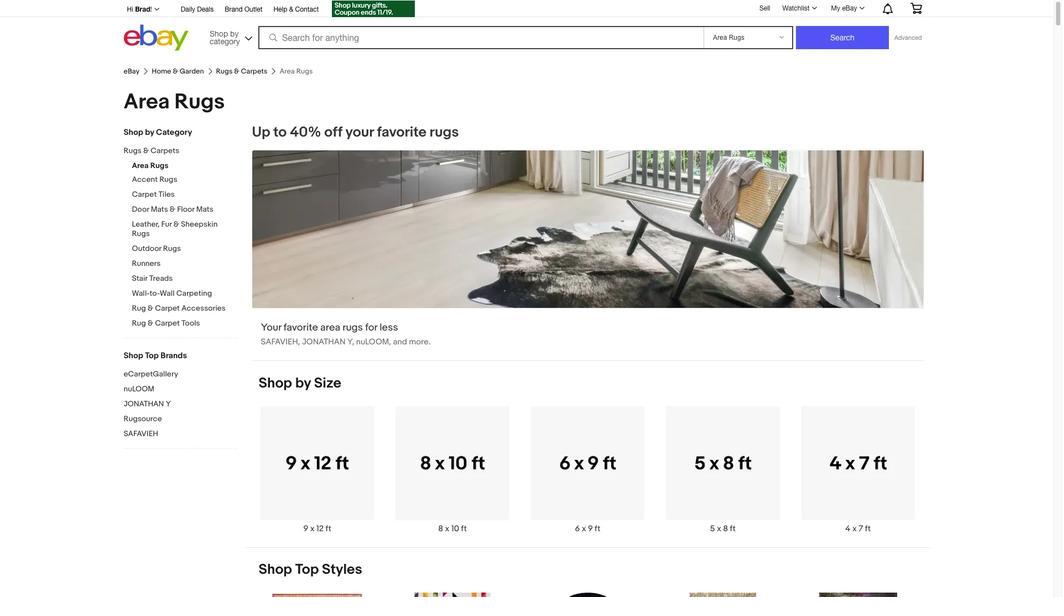 Task type: locate. For each thing, give the bounding box(es) containing it.
2 x from the left
[[445, 524, 450, 534]]

3 ft from the left
[[595, 524, 601, 534]]

y,
[[347, 337, 354, 348]]

1 horizontal spatial jonathan
[[302, 337, 346, 348]]

9
[[304, 524, 308, 534], [588, 524, 593, 534]]

1 vertical spatial by
[[145, 127, 154, 138]]

area rugs
[[124, 89, 225, 115]]

None submit
[[796, 26, 889, 49]]

rugs up runners link
[[163, 244, 181, 253]]

tiles
[[158, 190, 175, 199]]

by left size
[[295, 375, 311, 393]]

9 left 12
[[304, 524, 308, 534]]

x for 8
[[445, 524, 450, 534]]

by down brand
[[230, 29, 239, 38]]

favorite right your
[[377, 124, 427, 141]]

1 horizontal spatial by
[[230, 29, 239, 38]]

1 vertical spatial favorite
[[284, 322, 318, 334]]

mats up fur
[[151, 205, 168, 214]]

favorite up safavieh,
[[284, 322, 318, 334]]

ft inside 8 x 10 ft link
[[461, 524, 467, 534]]

shop by category
[[210, 29, 240, 46]]

jonathan
[[302, 337, 346, 348], [124, 400, 164, 409]]

ebay left home
[[124, 67, 140, 76]]

rugs & carpets
[[216, 67, 268, 76]]

1 horizontal spatial 8
[[724, 524, 728, 534]]

x
[[310, 524, 315, 534], [445, 524, 450, 534], [582, 524, 586, 534], [717, 524, 722, 534], [853, 524, 857, 534]]

1 vertical spatial top
[[295, 562, 319, 579]]

top for styles
[[295, 562, 319, 579]]

shop for shop by category
[[210, 29, 228, 38]]

hi brad !
[[127, 5, 152, 13]]

watchlist
[[783, 4, 810, 12]]

area up accent
[[132, 161, 149, 170]]

ft right 10
[[461, 524, 467, 534]]

outdoor
[[132, 244, 161, 253]]

4 ft from the left
[[730, 524, 736, 534]]

1 vertical spatial rug
[[132, 319, 146, 328]]

mats
[[151, 205, 168, 214], [196, 205, 213, 214]]

2 ft from the left
[[461, 524, 467, 534]]

nuloom,
[[356, 337, 391, 348]]

carpet down wall in the top of the page
[[155, 304, 180, 313]]

sell
[[760, 4, 771, 12]]

accent rugs link
[[132, 175, 237, 185]]

shop for shop top brands
[[124, 351, 143, 361]]

jonathan up rugsource
[[124, 400, 164, 409]]

0 vertical spatial ebay
[[843, 4, 858, 12]]

ft
[[326, 524, 331, 534], [461, 524, 467, 534], [595, 524, 601, 534], [730, 524, 736, 534], [865, 524, 871, 534]]

advanced link
[[889, 27, 928, 49]]

1 horizontal spatial mats
[[196, 205, 213, 214]]

8 right 5
[[724, 524, 728, 534]]

rugs
[[216, 67, 233, 76], [175, 89, 225, 115], [124, 146, 142, 156], [150, 161, 169, 170], [159, 175, 177, 184], [132, 229, 150, 239], [163, 244, 181, 253]]

area
[[124, 89, 170, 115], [132, 161, 149, 170]]

x for 5
[[717, 524, 722, 534]]

4 x 7 ft link
[[791, 406, 926, 534]]

ft inside 4 x 7 ft link
[[865, 524, 871, 534]]

home & garden
[[152, 67, 204, 76]]

ebay
[[843, 4, 858, 12], [124, 67, 140, 76]]

ft right 7
[[865, 524, 871, 534]]

0 horizontal spatial 9
[[304, 524, 308, 534]]

0 vertical spatial top
[[145, 351, 159, 361]]

rug & carpet tools link
[[132, 319, 237, 329]]

1 mats from the left
[[151, 205, 168, 214]]

carpets inside rugs & carpets area rugs accent rugs carpet tiles door mats & floor mats leather, fur & sheepskin rugs outdoor rugs runners stair treads wall-to-wall carpeting rug & carpet accessories rug & carpet tools
[[151, 146, 179, 156]]

1 horizontal spatial 9
[[588, 524, 593, 534]]

by inside the shop by category
[[230, 29, 239, 38]]

0 horizontal spatial carpets
[[151, 146, 179, 156]]

mats up sheepskin
[[196, 205, 213, 214]]

0 horizontal spatial top
[[145, 351, 159, 361]]

ft right 6 on the bottom right
[[595, 524, 601, 534]]

jonathan inside ecarpetgallery nuloom jonathan y rugsource safavieh
[[124, 400, 164, 409]]

styles
[[322, 562, 362, 579]]

daily deals
[[181, 6, 214, 13]]

top left styles
[[295, 562, 319, 579]]

rug & carpet accessories link
[[132, 304, 237, 314]]

2 mats from the left
[[196, 205, 213, 214]]

0 vertical spatial carpet
[[132, 190, 157, 199]]

0 vertical spatial carpets
[[241, 67, 268, 76]]

safavieh
[[124, 429, 158, 439]]

0 vertical spatial by
[[230, 29, 239, 38]]

ebay right my
[[843, 4, 858, 12]]

0 vertical spatial rug
[[132, 304, 146, 313]]

0 horizontal spatial mats
[[151, 205, 168, 214]]

ebay inside account navigation
[[843, 4, 858, 12]]

rug
[[132, 304, 146, 313], [132, 319, 146, 328]]

0 horizontal spatial rugs
[[343, 322, 363, 334]]

9 right 6 on the bottom right
[[588, 524, 593, 534]]

carpet down rug & carpet accessories link
[[155, 319, 180, 328]]

x for 4
[[853, 524, 857, 534]]

daily deals link
[[181, 4, 214, 16]]

area inside rugs & carpets area rugs accent rugs carpet tiles door mats & floor mats leather, fur & sheepskin rugs outdoor rugs runners stair treads wall-to-wall carpeting rug & carpet accessories rug & carpet tools
[[132, 161, 149, 170]]

1 x from the left
[[310, 524, 315, 534]]

8
[[439, 524, 443, 534], [724, 524, 728, 534]]

by
[[230, 29, 239, 38], [145, 127, 154, 138], [295, 375, 311, 393]]

carpets
[[241, 67, 268, 76], [151, 146, 179, 156]]

x right 5
[[717, 524, 722, 534]]

by for category
[[145, 127, 154, 138]]

up to 40% off your favorite rugs
[[252, 124, 459, 141]]

ft for 4 x 7 ft
[[865, 524, 871, 534]]

1 ft from the left
[[326, 524, 331, 534]]

ft right 12
[[326, 524, 331, 534]]

brand
[[225, 6, 243, 13]]

x left 12
[[310, 524, 315, 534]]

5 x from the left
[[853, 524, 857, 534]]

sell link
[[755, 4, 776, 12]]

1 8 from the left
[[439, 524, 443, 534]]

hi
[[127, 6, 133, 13]]

rugs & carpets link
[[216, 67, 268, 76], [124, 146, 229, 157]]

shop inside the shop by category
[[210, 29, 228, 38]]

carpets down shop by category dropdown button
[[241, 67, 268, 76]]

12
[[317, 524, 324, 534]]

door
[[132, 205, 149, 214]]

daily
[[181, 6, 195, 13]]

stair
[[132, 274, 148, 283]]

rugs down shop by category on the left top
[[124, 146, 142, 156]]

1 9 from the left
[[304, 524, 308, 534]]

3 x from the left
[[582, 524, 586, 534]]

ft for 9 x 12 ft
[[326, 524, 331, 534]]

rugs
[[430, 124, 459, 141], [343, 322, 363, 334]]

0 horizontal spatial jonathan
[[124, 400, 164, 409]]

outdoor rugs link
[[132, 244, 237, 255]]

x left 7
[[853, 524, 857, 534]]

2 vertical spatial by
[[295, 375, 311, 393]]

1 vertical spatial ebay
[[124, 67, 140, 76]]

deals
[[197, 6, 214, 13]]

and
[[393, 337, 407, 348]]

0 horizontal spatial by
[[145, 127, 154, 138]]

favorite
[[377, 124, 427, 141], [284, 322, 318, 334]]

1 vertical spatial carpet
[[155, 304, 180, 313]]

ft right 5
[[730, 524, 736, 534]]

None text field
[[252, 151, 924, 361]]

ft inside the 6 x 9 ft link
[[595, 524, 601, 534]]

0 horizontal spatial favorite
[[284, 322, 318, 334]]

top up ecarpetgallery
[[145, 351, 159, 361]]

area up shop by category on the left top
[[124, 89, 170, 115]]

rugsource
[[124, 415, 162, 424]]

none text field containing your favorite area rugs for less
[[252, 151, 924, 361]]

0 horizontal spatial 8
[[439, 524, 443, 534]]

ft inside '9 x 12 ft' link
[[326, 524, 331, 534]]

main content
[[245, 124, 931, 598]]

8 x 10 ft link
[[385, 406, 520, 534]]

help & contact
[[274, 6, 319, 13]]

runners
[[132, 259, 161, 268]]

1 horizontal spatial top
[[295, 562, 319, 579]]

4 x from the left
[[717, 524, 722, 534]]

favorite inside "your favorite area rugs for less safavieh, jonathan y, nuloom, and more."
[[284, 322, 318, 334]]

top inside main content
[[295, 562, 319, 579]]

get the coupon image
[[332, 1, 415, 17]]

rugs down category
[[216, 67, 233, 76]]

carpets down shop by category on the left top
[[151, 146, 179, 156]]

by inside main content
[[295, 375, 311, 393]]

2 horizontal spatial by
[[295, 375, 311, 393]]

1 vertical spatial rugs
[[343, 322, 363, 334]]

ebay link
[[124, 67, 140, 76]]

tools
[[182, 319, 200, 328]]

ft inside 5 x 8 ft link
[[730, 524, 736, 534]]

top
[[145, 351, 159, 361], [295, 562, 319, 579]]

jonathan down area
[[302, 337, 346, 348]]

5 ft from the left
[[865, 524, 871, 534]]

1 horizontal spatial rugs
[[430, 124, 459, 141]]

account navigation
[[121, 0, 931, 19]]

wall-to-wall carpeting link
[[132, 289, 237, 299]]

shop
[[210, 29, 228, 38], [124, 127, 143, 138], [124, 351, 143, 361], [259, 375, 292, 393], [259, 562, 292, 579]]

1 horizontal spatial carpets
[[241, 67, 268, 76]]

x right 6 on the bottom right
[[582, 524, 586, 534]]

1 horizontal spatial ebay
[[843, 4, 858, 12]]

Search for anything text field
[[260, 27, 702, 48]]

1 vertical spatial carpets
[[151, 146, 179, 156]]

by left category
[[145, 127, 154, 138]]

0 vertical spatial favorite
[[377, 124, 427, 141]]

1 vertical spatial jonathan
[[124, 400, 164, 409]]

&
[[289, 6, 293, 13], [173, 67, 178, 76], [234, 67, 239, 76], [143, 146, 149, 156], [170, 205, 175, 214], [174, 220, 179, 229], [148, 304, 153, 313], [148, 319, 153, 328]]

carpet down accent
[[132, 190, 157, 199]]

carpets for rugs & carpets
[[241, 67, 268, 76]]

x left 10
[[445, 524, 450, 534]]

8 left 10
[[439, 524, 443, 534]]

0 vertical spatial jonathan
[[302, 337, 346, 348]]

1 vertical spatial area
[[132, 161, 149, 170]]



Task type: describe. For each thing, give the bounding box(es) containing it.
6 x 9 ft link
[[520, 406, 656, 534]]

none text field inside main content
[[252, 151, 924, 361]]

rugs up tiles
[[159, 175, 177, 184]]

shop for shop by category
[[124, 127, 143, 138]]

2 9 from the left
[[588, 524, 593, 534]]

category
[[156, 127, 192, 138]]

9 x 12 ft
[[304, 524, 331, 534]]

rugsource link
[[124, 415, 237, 425]]

ecarpetgallery nuloom jonathan y rugsource safavieh
[[124, 370, 178, 439]]

your
[[261, 322, 282, 334]]

shop by size
[[259, 375, 342, 393]]

ft for 6 x 9 ft
[[595, 524, 601, 534]]

rugs up outdoor
[[132, 229, 150, 239]]

runners link
[[132, 259, 237, 270]]

up
[[252, 124, 270, 141]]

4
[[846, 524, 851, 534]]

shop top styles
[[259, 562, 362, 579]]

my ebay link
[[826, 2, 870, 15]]

home & garden link
[[152, 67, 204, 76]]

5 x 8 ft
[[711, 524, 736, 534]]

7
[[859, 524, 864, 534]]

6
[[575, 524, 580, 534]]

by for size
[[295, 375, 311, 393]]

shop by category
[[124, 127, 192, 138]]

accent
[[132, 175, 158, 184]]

8 x 10 ft
[[439, 524, 467, 534]]

door mats & floor mats link
[[132, 205, 237, 215]]

0 vertical spatial area
[[124, 89, 170, 115]]

less
[[380, 322, 398, 334]]

0 vertical spatial rugs
[[430, 124, 459, 141]]

carpeting
[[176, 289, 212, 298]]

2 vertical spatial carpet
[[155, 319, 180, 328]]

stair treads link
[[132, 274, 237, 284]]

brad
[[135, 5, 150, 13]]

ecarpetgallery
[[124, 370, 178, 379]]

sheepskin
[[181, 220, 218, 229]]

x for 9
[[310, 524, 315, 534]]

my ebay
[[832, 4, 858, 12]]

top for brands
[[145, 351, 159, 361]]

jonathan y link
[[124, 400, 237, 410]]

!
[[150, 6, 152, 13]]

9 x 12 ft link
[[250, 406, 385, 534]]

rugs inside "your favorite area rugs for less safavieh, jonathan y, nuloom, and more."
[[343, 322, 363, 334]]

brand outlet
[[225, 6, 263, 13]]

ft for 8 x 10 ft
[[461, 524, 467, 534]]

x for 6
[[582, 524, 586, 534]]

by for category
[[230, 29, 239, 38]]

shop by category button
[[205, 25, 255, 48]]

contact
[[295, 6, 319, 13]]

shop by category banner
[[121, 0, 931, 54]]

help
[[274, 6, 287, 13]]

leather, fur & sheepskin rugs link
[[132, 220, 237, 240]]

wall-
[[132, 289, 150, 298]]

my
[[832, 4, 841, 12]]

brands
[[161, 351, 187, 361]]

more.
[[409, 337, 431, 348]]

ft for 5 x 8 ft
[[730, 524, 736, 534]]

40%
[[290, 124, 321, 141]]

1 horizontal spatial favorite
[[377, 124, 427, 141]]

your shopping cart image
[[910, 3, 923, 14]]

shop for shop by size
[[259, 375, 292, 393]]

leather,
[[132, 220, 160, 229]]

to
[[274, 124, 287, 141]]

wall
[[160, 289, 175, 298]]

home
[[152, 67, 171, 76]]

nuloom link
[[124, 385, 237, 395]]

rugs up accent
[[150, 161, 169, 170]]

your favorite area rugs for less safavieh, jonathan y, nuloom, and more.
[[261, 322, 431, 348]]

4 x 7 ft
[[846, 524, 871, 534]]

garden
[[180, 67, 204, 76]]

6 x 9 ft
[[575, 524, 601, 534]]

treads
[[149, 274, 173, 283]]

5 x 8 ft link
[[656, 406, 791, 534]]

help & contact link
[[274, 4, 319, 16]]

advanced
[[895, 34, 922, 41]]

for
[[365, 322, 378, 334]]

jonathan inside "your favorite area rugs for less safavieh, jonathan y, nuloom, and more."
[[302, 337, 346, 348]]

none submit inside 'shop by category' banner
[[796, 26, 889, 49]]

0 vertical spatial rugs & carpets link
[[216, 67, 268, 76]]

safavieh link
[[124, 429, 237, 440]]

2 8 from the left
[[724, 524, 728, 534]]

main content containing up to 40% off your favorite rugs
[[245, 124, 931, 598]]

1 vertical spatial rugs & carpets link
[[124, 146, 229, 157]]

rugs & carpets area rugs accent rugs carpet tiles door mats & floor mats leather, fur & sheepskin rugs outdoor rugs runners stair treads wall-to-wall carpeting rug & carpet accessories rug & carpet tools
[[124, 146, 226, 328]]

shop top brands
[[124, 351, 187, 361]]

0 horizontal spatial ebay
[[124, 67, 140, 76]]

nuloom
[[124, 385, 154, 394]]

to-
[[150, 289, 160, 298]]

& inside account navigation
[[289, 6, 293, 13]]

rugs down garden
[[175, 89, 225, 115]]

area
[[320, 322, 340, 334]]

10
[[452, 524, 459, 534]]

outlet
[[245, 6, 263, 13]]

5
[[711, 524, 715, 534]]

1 rug from the top
[[132, 304, 146, 313]]

category
[[210, 37, 240, 46]]

shop for shop top styles
[[259, 562, 292, 579]]

fur
[[161, 220, 172, 229]]

y
[[166, 400, 171, 409]]

ecarpetgallery link
[[124, 370, 237, 380]]

2 rug from the top
[[132, 319, 146, 328]]

brand outlet link
[[225, 4, 263, 16]]

carpets for rugs & carpets area rugs accent rugs carpet tiles door mats & floor mats leather, fur & sheepskin rugs outdoor rugs runners stair treads wall-to-wall carpeting rug & carpet accessories rug & carpet tools
[[151, 146, 179, 156]]

floor
[[177, 205, 195, 214]]

off
[[324, 124, 342, 141]]

carpet tiles link
[[132, 190, 237, 200]]



Task type: vqa. For each thing, say whether or not it's contained in the screenshot.
the bottom Rug
yes



